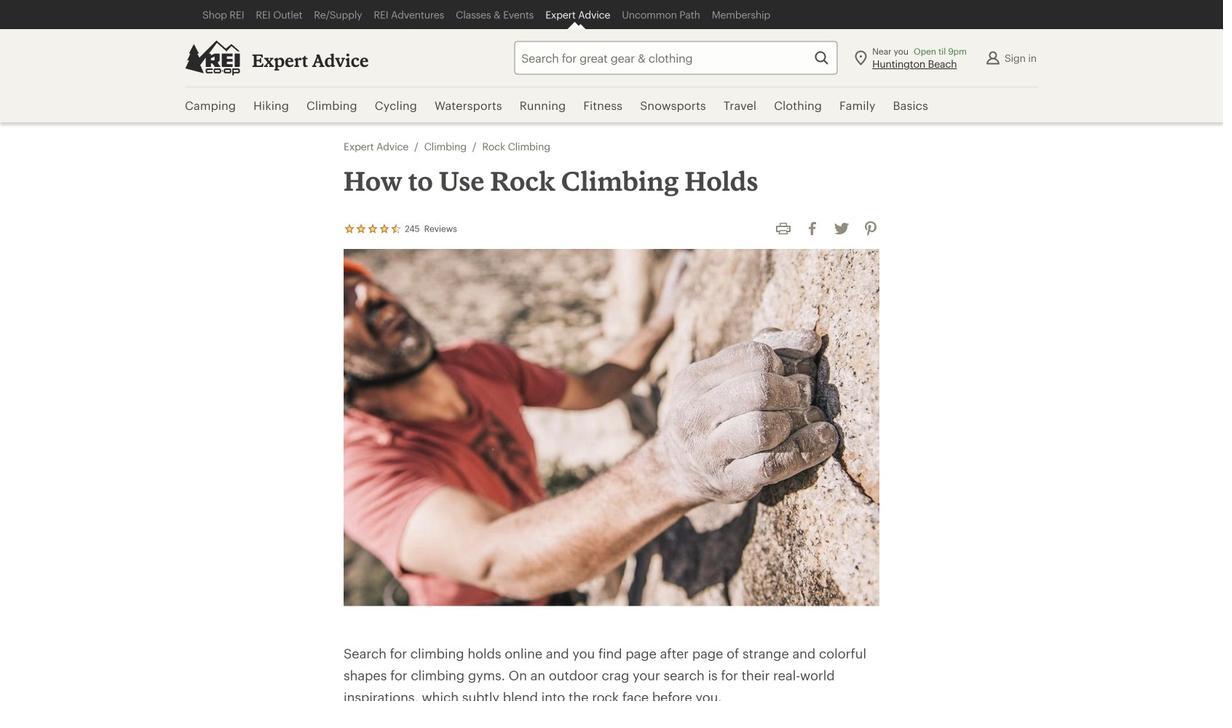Task type: vqa. For each thing, say whether or not it's contained in the screenshot.
SEARCH image
yes



Task type: describe. For each thing, give the bounding box(es) containing it.
Search for great gear & clothing text field
[[515, 41, 838, 75]]

rei co-op, go to rei.com home page image
[[185, 40, 240, 75]]

man rock climbing image
[[344, 249, 880, 607]]



Task type: locate. For each thing, give the bounding box(es) containing it.
banner
[[0, 0, 1224, 124]]

None search field
[[488, 41, 838, 75]]

None field
[[515, 41, 838, 75]]

search image
[[813, 49, 831, 67]]



